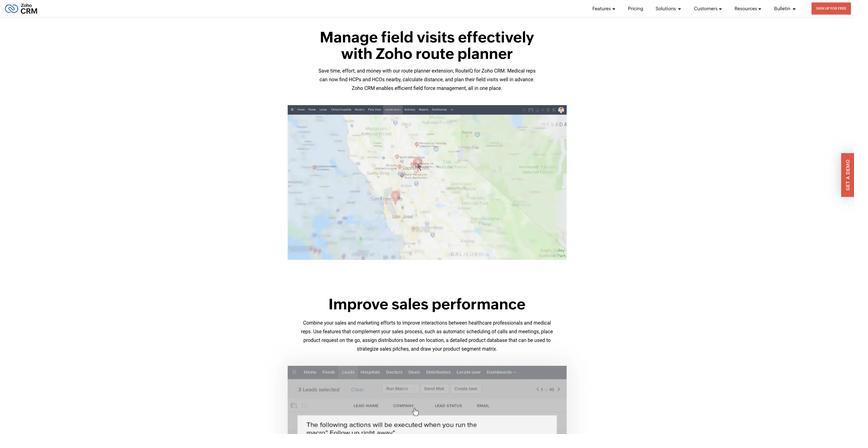 Task type: vqa. For each thing, say whether or not it's contained in the screenshot.
based
yes



Task type: locate. For each thing, give the bounding box(es) containing it.
0 vertical spatial zoho
[[376, 45, 412, 62]]

bulletin
[[774, 6, 791, 11]]

field
[[381, 29, 414, 46], [476, 77, 486, 82], [414, 85, 423, 91]]

that up the
[[342, 329, 351, 334]]

sign up for free
[[816, 7, 846, 10]]

your
[[324, 320, 334, 326], [381, 329, 391, 334], [432, 346, 442, 352]]

planner up for
[[458, 45, 513, 62]]

0 vertical spatial your
[[324, 320, 334, 326]]

1 vertical spatial your
[[381, 329, 391, 334]]

1 horizontal spatial your
[[381, 329, 391, 334]]

route up extension,
[[416, 45, 454, 62]]

0 vertical spatial to
[[397, 320, 401, 326]]

to
[[397, 320, 401, 326], [546, 337, 551, 343]]

distance,
[[424, 77, 444, 82]]

for
[[830, 7, 837, 10]]

to right used
[[546, 337, 551, 343]]

0 horizontal spatial your
[[324, 320, 334, 326]]

can down save
[[320, 77, 328, 82]]

1 horizontal spatial can
[[518, 337, 527, 343]]

money
[[366, 68, 381, 74]]

on
[[339, 337, 345, 343], [419, 337, 425, 343]]

sales up features
[[335, 320, 347, 326]]

1 vertical spatial route
[[401, 68, 413, 74]]

visits inside save time, effort, and money with our route planner extension, routeiq for zoho crm. medical reps can now find hcps and hcos nearby, calculate distance, and plan their field visits well in advance. zoho crm enables efficient field force management, all in one place.
[[487, 77, 498, 82]]

for
[[474, 68, 480, 74]]

complement
[[352, 329, 380, 334]]

place.
[[489, 85, 502, 91]]

sales
[[392, 295, 429, 313], [335, 320, 347, 326], [392, 329, 404, 334], [380, 346, 391, 352]]

medical
[[534, 320, 551, 326]]

0 horizontal spatial visits
[[417, 29, 455, 46]]

1 vertical spatial field
[[476, 77, 486, 82]]

0 horizontal spatial that
[[342, 329, 351, 334]]

save time, effort, and money with our route planner extension, routeiq for zoho crm. medical reps can now find hcps and hcos nearby, calculate distance, and plan their field visits well in advance. zoho crm enables efficient field force management, all in one place.
[[318, 68, 536, 91]]

sales up distributors
[[392, 329, 404, 334]]

on left the
[[339, 337, 345, 343]]

be
[[528, 337, 533, 343]]

1 horizontal spatial with
[[382, 68, 392, 74]]

zoho
[[376, 45, 412, 62], [482, 68, 493, 74], [352, 85, 363, 91]]

request
[[322, 337, 338, 343]]

product down a on the bottom right
[[443, 346, 460, 352]]

performance
[[432, 295, 526, 313]]

your down the "efforts"
[[381, 329, 391, 334]]

your down the location,
[[432, 346, 442, 352]]

and
[[357, 68, 365, 74], [363, 77, 371, 82], [445, 77, 453, 82], [348, 320, 356, 326], [524, 320, 532, 326], [509, 329, 517, 334], [411, 346, 419, 352]]

1 horizontal spatial on
[[419, 337, 425, 343]]

route
[[416, 45, 454, 62], [401, 68, 413, 74]]

zoho up our
[[376, 45, 412, 62]]

location,
[[426, 337, 445, 343]]

0 horizontal spatial with
[[341, 45, 373, 62]]

1 horizontal spatial that
[[509, 337, 517, 343]]

0 horizontal spatial on
[[339, 337, 345, 343]]

their
[[465, 77, 475, 82]]

process,
[[405, 329, 423, 334]]

route inside manage field visits effectively with zoho route planner
[[416, 45, 454, 62]]

1 horizontal spatial product
[[443, 346, 460, 352]]

with left our
[[382, 68, 392, 74]]

0 horizontal spatial can
[[320, 77, 328, 82]]

planner inside save time, effort, and money with our route planner extension, routeiq for zoho crm. medical reps can now find hcps and hcos nearby, calculate distance, and plan their field visits well in advance. zoho crm enables efficient field force management, all in one place.
[[414, 68, 431, 74]]

1 horizontal spatial in
[[510, 77, 514, 82]]

1 horizontal spatial visits
[[487, 77, 498, 82]]

in right all on the right top of page
[[475, 85, 478, 91]]

0 vertical spatial visits
[[417, 29, 455, 46]]

0 vertical spatial with
[[341, 45, 373, 62]]

visits
[[417, 29, 455, 46], [487, 77, 498, 82]]

zoho right for
[[482, 68, 493, 74]]

crm
[[364, 85, 375, 91]]

with up effort,
[[341, 45, 373, 62]]

hcps
[[349, 77, 361, 82]]

of
[[492, 329, 496, 334]]

routeiq
[[455, 68, 473, 74]]

1 horizontal spatial planner
[[458, 45, 513, 62]]

planner up calculate at the left top
[[414, 68, 431, 74]]

on up draw
[[419, 337, 425, 343]]

our
[[393, 68, 400, 74]]

combine your sales and marketing efforts to improve interactions between healthcare professionals and medical reps. use features that complement your sales process, such as automatic scheduling of calls and meetings, place product request on the go, assign distributors based on location, a detailed product database that can be used to strategize sales pitches, and draw your product segment matrix.
[[301, 320, 553, 352]]

find
[[339, 77, 348, 82]]

strategize
[[357, 346, 379, 352]]

in
[[510, 77, 514, 82], [475, 85, 478, 91]]

with
[[341, 45, 373, 62], [382, 68, 392, 74]]

sign
[[816, 7, 824, 10]]

0 horizontal spatial route
[[401, 68, 413, 74]]

efficient
[[395, 85, 412, 91]]

1 horizontal spatial route
[[416, 45, 454, 62]]

1 vertical spatial in
[[475, 85, 478, 91]]

zoho down hcps
[[352, 85, 363, 91]]

can left be
[[518, 337, 527, 343]]

interactions
[[421, 320, 447, 326]]

that right the database
[[509, 337, 517, 343]]

1 vertical spatial visits
[[487, 77, 498, 82]]

can
[[320, 77, 328, 82], [518, 337, 527, 343]]

bulletin link
[[774, 0, 796, 17]]

0 vertical spatial field
[[381, 29, 414, 46]]

0 vertical spatial can
[[320, 77, 328, 82]]

advance.
[[515, 77, 535, 82]]

route up calculate at the left top
[[401, 68, 413, 74]]

0 vertical spatial planner
[[458, 45, 513, 62]]

resources link
[[735, 0, 762, 17]]

field inside manage field visits effectively with zoho route planner
[[381, 29, 414, 46]]

route inside save time, effort, and money with our route planner extension, routeiq for zoho crm. medical reps can now find hcps and hcos nearby, calculate distance, and plan their field visits well in advance. zoho crm enables efficient field force management, all in one place.
[[401, 68, 413, 74]]

1 vertical spatial to
[[546, 337, 551, 343]]

2 horizontal spatial product
[[469, 337, 486, 343]]

and down based
[[411, 346, 419, 352]]

product
[[303, 337, 320, 343], [469, 337, 486, 343], [443, 346, 460, 352]]

2 vertical spatial your
[[432, 346, 442, 352]]

pricing
[[628, 6, 643, 11]]

0 vertical spatial in
[[510, 77, 514, 82]]

your up features
[[324, 320, 334, 326]]

enables
[[376, 85, 393, 91]]

0 vertical spatial route
[[416, 45, 454, 62]]

to right the "efforts"
[[397, 320, 401, 326]]

0 horizontal spatial planner
[[414, 68, 431, 74]]

0 horizontal spatial product
[[303, 337, 320, 343]]

1 vertical spatial zoho
[[482, 68, 493, 74]]

2 horizontal spatial your
[[432, 346, 442, 352]]

with inside manage field visits effectively with zoho route planner
[[341, 45, 373, 62]]

free
[[838, 7, 846, 10]]

1 vertical spatial with
[[382, 68, 392, 74]]

and left marketing at left bottom
[[348, 320, 356, 326]]

1 vertical spatial can
[[518, 337, 527, 343]]

in right "well" at the top right
[[510, 77, 514, 82]]

crm.
[[494, 68, 506, 74]]

1 horizontal spatial zoho
[[376, 45, 412, 62]]

1 vertical spatial planner
[[414, 68, 431, 74]]

product down scheduling
[[469, 337, 486, 343]]

detailed
[[450, 337, 467, 343]]

visits inside manage field visits effectively with zoho route planner
[[417, 29, 455, 46]]

0 horizontal spatial in
[[475, 85, 478, 91]]

product down reps.
[[303, 337, 320, 343]]

planner
[[458, 45, 513, 62], [414, 68, 431, 74]]

used
[[534, 337, 545, 343]]

2 vertical spatial zoho
[[352, 85, 363, 91]]

calls
[[497, 329, 508, 334]]



Task type: describe. For each thing, give the bounding box(es) containing it.
save
[[318, 68, 329, 74]]

a
[[845, 176, 851, 179]]

features
[[592, 6, 611, 11]]

can inside save time, effort, and money with our route planner extension, routeiq for zoho crm. medical reps can now find hcps and hcos nearby, calculate distance, and plan their field visits well in advance. zoho crm enables efficient field force management, all in one place.
[[320, 77, 328, 82]]

resources
[[735, 6, 757, 11]]

as
[[436, 329, 442, 334]]

matrix.
[[482, 346, 497, 352]]

2 horizontal spatial zoho
[[482, 68, 493, 74]]

solutions link
[[656, 0, 682, 17]]

sales down distributors
[[380, 346, 391, 352]]

get a demo link
[[841, 153, 854, 197]]

0 vertical spatial that
[[342, 329, 351, 334]]

distributors
[[378, 337, 403, 343]]

management,
[[437, 85, 467, 91]]

nearby,
[[386, 77, 402, 82]]

1 vertical spatial that
[[509, 337, 517, 343]]

1 on from the left
[[339, 337, 345, 343]]

improve
[[402, 320, 420, 326]]

2 on from the left
[[419, 337, 425, 343]]

improve
[[329, 295, 388, 313]]

efforts
[[381, 320, 395, 326]]

with inside save time, effort, and money with our route planner extension, routeiq for zoho crm. medical reps can now find hcps and hcos nearby, calculate distance, and plan their field visits well in advance. zoho crm enables efficient field force management, all in one place.
[[382, 68, 392, 74]]

time,
[[330, 68, 341, 74]]

zoho inside manage field visits effectively with zoho route planner
[[376, 45, 412, 62]]

reps
[[526, 68, 536, 74]]

1 horizontal spatial to
[[546, 337, 551, 343]]

solutions
[[656, 6, 677, 11]]

all
[[468, 85, 473, 91]]

well
[[500, 77, 508, 82]]

assign
[[362, 337, 377, 343]]

healthcare
[[469, 320, 492, 326]]

and up crm in the left top of the page
[[363, 77, 371, 82]]

professionals
[[493, 320, 523, 326]]

automatic
[[443, 329, 465, 334]]

get a demo
[[845, 159, 851, 191]]

pricing link
[[628, 0, 643, 17]]

can inside combine your sales and marketing efforts to improve interactions between healthcare professionals and medical reps. use features that complement your sales process, such as automatic scheduling of calls and meetings, place product request on the go, assign distributors based on location, a detailed product database that can be used to strategize sales pitches, and draw your product segment matrix.
[[518, 337, 527, 343]]

between
[[449, 320, 467, 326]]

force
[[424, 85, 436, 91]]

sign up for free link
[[812, 2, 851, 15]]

now
[[329, 77, 338, 82]]

reps.
[[301, 329, 312, 334]]

customers
[[694, 6, 718, 11]]

2 vertical spatial field
[[414, 85, 423, 91]]

manage field visits effectively with zoho route planner image
[[288, 105, 567, 115]]

and up meetings,
[[524, 320, 532, 326]]

place
[[541, 329, 553, 334]]

0 horizontal spatial to
[[397, 320, 401, 326]]

extension,
[[432, 68, 454, 74]]

and up management, on the right of page
[[445, 77, 453, 82]]

get
[[845, 181, 851, 191]]

draw
[[420, 346, 431, 352]]

go,
[[354, 337, 361, 343]]

use
[[313, 329, 322, 334]]

plan
[[454, 77, 464, 82]]

scheduling
[[466, 329, 490, 334]]

planner inside manage field visits effectively with zoho route planner
[[458, 45, 513, 62]]

features
[[323, 329, 341, 334]]

meetings,
[[518, 329, 540, 334]]

sales up improve
[[392, 295, 429, 313]]

features link
[[592, 0, 616, 17]]

one
[[480, 85, 488, 91]]

and up hcps
[[357, 68, 365, 74]]

up
[[825, 7, 830, 10]]

effort,
[[342, 68, 356, 74]]

manage
[[320, 29, 378, 46]]

database
[[487, 337, 507, 343]]

the
[[346, 337, 353, 343]]

improve sales performance
[[329, 295, 526, 313]]

segment
[[461, 346, 481, 352]]

hcos
[[372, 77, 385, 82]]

a
[[446, 337, 449, 343]]

based
[[405, 337, 418, 343]]

demo
[[845, 159, 851, 175]]

marketing
[[357, 320, 379, 326]]

and down professionals
[[509, 329, 517, 334]]

medical
[[507, 68, 525, 74]]

pitches,
[[393, 346, 410, 352]]

0 horizontal spatial zoho
[[352, 85, 363, 91]]

combine
[[303, 320, 323, 326]]

manage field visits effectively with zoho route planner
[[320, 29, 534, 62]]

zoho crm logo image
[[5, 2, 38, 15]]

such
[[425, 329, 435, 334]]

effectively
[[458, 29, 534, 46]]

calculate
[[403, 77, 423, 82]]



